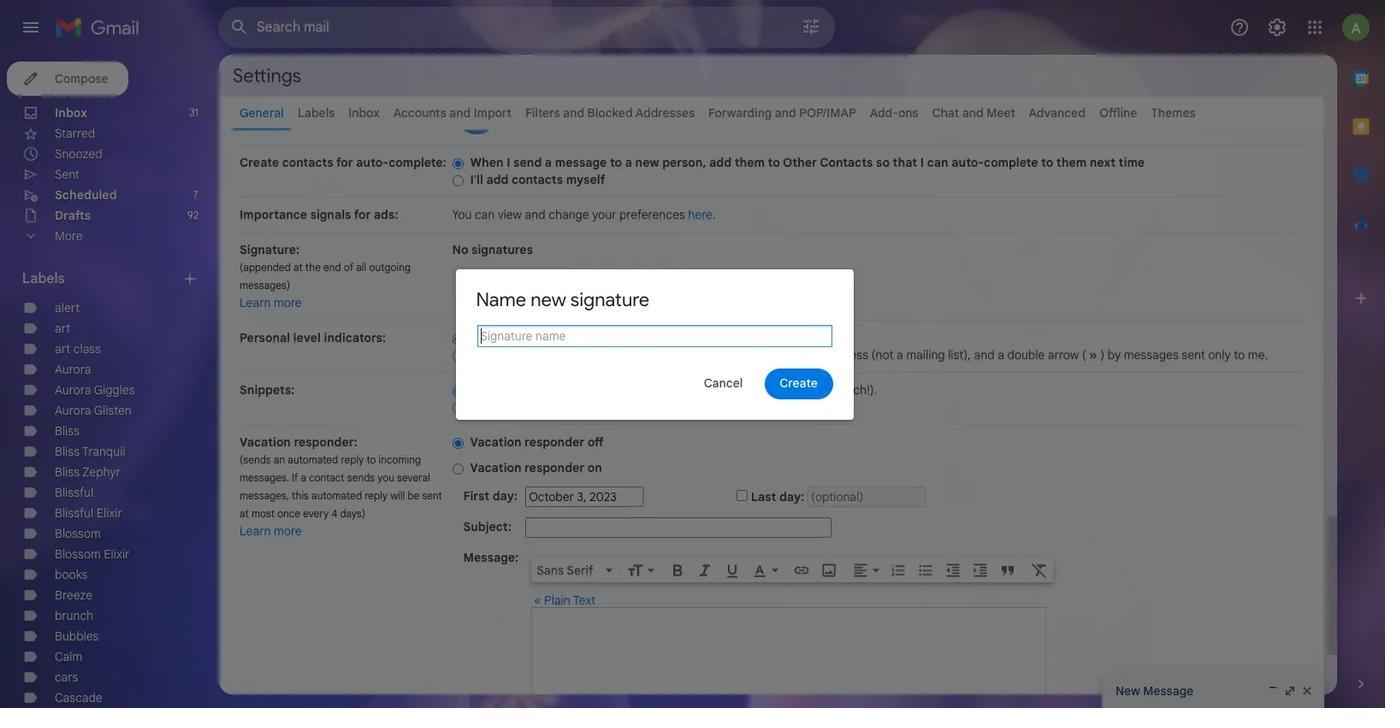 Task type: describe. For each thing, give the bounding box(es) containing it.
day: for first day:
[[493, 489, 518, 504]]

art link
[[55, 321, 70, 336]]

sent link
[[55, 167, 79, 182]]

bulleted list ‪(⌘⇧8)‬ image
[[917, 562, 935, 579]]

more
[[55, 228, 83, 244]]

0 horizontal spatial contacts
[[282, 155, 334, 170]]

to left 'other' in the top right of the page
[[768, 155, 780, 170]]

quote ‪(⌘⇧9)‬ image
[[1000, 562, 1017, 579]]

chat
[[932, 105, 959, 121]]

days)
[[340, 507, 366, 520]]

bliss tranquil link
[[55, 444, 125, 459]]

indent more ‪(⌘])‬ image
[[972, 562, 989, 579]]

name new signature
[[476, 288, 650, 311]]

new inside name new signature dialog
[[531, 288, 566, 311]]

meet
[[987, 105, 1015, 121]]

1 horizontal spatial of
[[649, 382, 661, 398]]

cars link
[[55, 670, 78, 685]]

day: for last day:
[[779, 489, 805, 505]]

2 art from the top
[[55, 341, 70, 357]]

here link
[[688, 207, 713, 222]]

address
[[825, 347, 869, 363]]

next
[[1090, 155, 1116, 170]]

contacts
[[820, 155, 873, 170]]

labels for labels link
[[298, 105, 335, 121]]

most
[[251, 507, 275, 520]]

1 blissful from the top
[[55, 485, 93, 501]]

1 aurora from the top
[[55, 362, 91, 377]]

complete
[[984, 155, 1038, 170]]

forwarding
[[709, 105, 772, 121]]

all
[[356, 261, 367, 274]]

scheduled link
[[55, 187, 117, 203]]

blissful link
[[55, 485, 93, 501]]

importance
[[240, 207, 307, 222]]

first day:
[[463, 489, 518, 504]]

a inside vacation responder: (sends an automated reply to incoming messages. if a contact sends you several messages, this automated reply will be sent at most once every 4 days) learn more
[[301, 471, 306, 484]]

show snippets of the message (like google web search!).
[[567, 382, 877, 398]]

messages.
[[240, 471, 289, 484]]

no for no indicators
[[470, 330, 486, 346]]

create for create
[[780, 376, 818, 391]]

name new signature dialog
[[456, 269, 854, 420]]

ads:
[[374, 207, 398, 222]]

compose button
[[7, 62, 129, 96]]

.
[[713, 207, 716, 222]]

sent
[[55, 167, 79, 182]]

the for end
[[305, 261, 321, 274]]

at inside signature: (appended at the end of all outgoing messages) learn more
[[293, 261, 303, 274]]

create button
[[765, 368, 833, 399]]

0 horizontal spatial reply
[[341, 453, 364, 466]]

insert image image
[[821, 562, 838, 579]]

pop/imap
[[799, 105, 856, 121]]

bold ‪(⌘b)‬ image
[[669, 562, 686, 579]]

change
[[549, 207, 589, 222]]

will
[[390, 489, 405, 502]]

message for (like
[[685, 382, 734, 398]]

level
[[293, 330, 321, 346]]

1 inbox link from the left
[[55, 105, 87, 121]]

when
[[470, 155, 504, 170]]

1 vertical spatial automated
[[311, 489, 362, 502]]

an inside vacation responder: (sends an automated reply to incoming messages. if a contact sends you several messages, this automated reply will be sent at most once every 4 days) learn more
[[274, 453, 285, 466]]

create for create contacts for auto-complete:
[[240, 155, 279, 170]]

time
[[1119, 155, 1145, 170]]

blocked
[[588, 105, 633, 121]]

Vacation responder text field
[[532, 617, 1046, 696]]

contact
[[309, 471, 345, 484]]

1 bliss from the top
[[55, 424, 80, 439]]

(not
[[872, 347, 894, 363]]

labels navigation
[[0, 55, 219, 708]]

2 ( from the left
[[1082, 347, 1086, 363]]

link ‪(⌘k)‬ image
[[793, 562, 810, 579]]

labels heading
[[22, 270, 181, 288]]

forwarding and pop/imap link
[[709, 105, 856, 121]]

remove formatting ‪(⌘\)‬ image
[[1031, 562, 1048, 579]]

message:
[[463, 550, 519, 566]]

learn more link for if
[[240, 524, 302, 539]]

to right complete
[[1041, 155, 1054, 170]]

show for show snippets of the message (like google web search!).
[[567, 382, 597, 398]]

underline ‪(⌘u)‬ image
[[724, 562, 741, 579]]

1 blossom from the top
[[55, 526, 101, 542]]

and for accounts
[[450, 105, 471, 121]]

vacation for vacation responder: (sends an automated reply to incoming messages. if a contact sends you several messages, this automated reply will be sent at most once every 4 days) learn more
[[240, 435, 291, 450]]

and right view
[[525, 207, 546, 222]]

art class link
[[55, 341, 101, 357]]

the for message
[[664, 382, 682, 398]]

forwarding and pop/imap
[[709, 105, 856, 121]]

more button
[[0, 226, 205, 246]]

sent inside vacation responder: (sends an automated reply to incoming messages. if a contact sends you several messages, this automated reply will be sent at most once every 4 days) learn more
[[422, 489, 442, 502]]

tranquil
[[82, 444, 125, 459]]

compose
[[55, 71, 108, 86]]

drafts
[[55, 208, 91, 223]]

offline
[[1099, 105, 1137, 121]]

1 them from the left
[[735, 155, 765, 170]]

cascade
[[55, 691, 102, 706]]

1 ( from the left
[[668, 347, 673, 363]]

7
[[193, 188, 198, 201]]

themes
[[1151, 105, 1196, 121]]

1 by from the left
[[691, 347, 704, 363]]

cascade link
[[55, 691, 102, 706]]

cancel button
[[689, 368, 758, 399]]

preferences
[[619, 207, 685, 222]]

2 arrow from the left
[[1048, 347, 1079, 363]]

add-
[[870, 105, 898, 121]]

and for chat
[[962, 105, 984, 121]]

2 blossom from the top
[[55, 547, 101, 562]]

accounts and import link
[[393, 105, 512, 121]]

vacation responder on
[[470, 460, 602, 476]]

last day:
[[751, 489, 805, 505]]

2 inbox link from the left
[[348, 105, 380, 121]]

2 aurora from the top
[[55, 382, 91, 398]]

›
[[676, 347, 681, 363]]

indicators for show
[[505, 347, 564, 363]]

starred link
[[55, 126, 95, 141]]

0 vertical spatial automated
[[288, 453, 338, 466]]

0 vertical spatial new
[[635, 155, 659, 170]]

message for to
[[555, 155, 607, 170]]

filters and blocked addresses
[[525, 105, 695, 121]]

list),
[[948, 347, 971, 363]]

1 auto- from the left
[[356, 155, 389, 170]]

themes link
[[1151, 105, 1196, 121]]

offline link
[[1099, 105, 1137, 121]]

vacation for vacation responder off
[[470, 435, 522, 450]]

for for signals
[[354, 207, 371, 222]]

Subject text field
[[526, 518, 832, 538]]

to left me.
[[1234, 347, 1245, 363]]

Last day: text field
[[808, 487, 926, 507]]

you
[[378, 471, 394, 484]]

2 messages from the left
[[1124, 347, 1179, 363]]

Vacation responder on radio
[[452, 463, 463, 476]]

(like
[[737, 382, 759, 398]]

to inside vacation responder: (sends an automated reply to incoming messages. if a contact sends you several messages, this automated reply will be sent at most once every 4 days) learn more
[[367, 453, 376, 466]]

responder for on
[[525, 460, 585, 476]]

alert link
[[55, 300, 80, 316]]

several
[[397, 471, 430, 484]]

learn inside signature: (appended at the end of all outgoing messages) learn more
[[240, 295, 271, 311]]

vacation for vacation responder on
[[470, 460, 522, 476]]

cancel
[[704, 376, 743, 391]]

incoming
[[379, 453, 421, 466]]

1 arrow from the left
[[634, 347, 665, 363]]

blossom elixir link
[[55, 547, 130, 562]]

first
[[463, 489, 490, 504]]

formatting options toolbar
[[532, 558, 1053, 583]]

general link
[[240, 105, 284, 121]]

add-ons link
[[870, 105, 918, 121]]



Task type: locate. For each thing, give the bounding box(es) containing it.
0 vertical spatial the
[[305, 261, 321, 274]]

snippets:
[[240, 382, 295, 398]]

0 horizontal spatial i
[[507, 155, 510, 170]]

2 bliss from the top
[[55, 444, 80, 459]]

can right that at the top of the page
[[927, 155, 949, 170]]

2 learn from the top
[[240, 524, 271, 539]]

at right (appended
[[293, 261, 303, 274]]

learn down 'messages)'
[[240, 295, 271, 311]]

arrow left »
[[1048, 347, 1079, 363]]

if
[[292, 471, 298, 484]]

1 horizontal spatial can
[[927, 155, 949, 170]]

my
[[806, 347, 822, 363]]

sent
[[765, 347, 789, 363], [1182, 347, 1205, 363], [422, 489, 442, 502]]

0 horizontal spatial them
[[735, 155, 765, 170]]

Vacation responder off radio
[[452, 437, 463, 450]]

1 more from the top
[[274, 295, 302, 311]]

advanced
[[1029, 105, 1086, 121]]

no
[[452, 242, 468, 258], [470, 330, 486, 346]]

show right show indicators radio
[[470, 347, 502, 363]]

automated up 4
[[311, 489, 362, 502]]

bliss
[[55, 424, 80, 439], [55, 444, 80, 459], [55, 465, 80, 480]]

1 vertical spatial blossom
[[55, 547, 101, 562]]

0 vertical spatial an
[[618, 347, 631, 363]]

of right snippets
[[649, 382, 661, 398]]

0 horizontal spatial by
[[691, 347, 704, 363]]

1 horizontal spatial add
[[709, 155, 732, 170]]

1 vertical spatial for
[[354, 207, 371, 222]]

calm link
[[55, 649, 82, 665]]

0 vertical spatial art
[[55, 321, 70, 336]]

reply up the sends
[[341, 453, 364, 466]]

) right »
[[1101, 347, 1105, 363]]

1 horizontal spatial message
[[685, 382, 734, 398]]

search!).
[[830, 382, 877, 398]]

1 vertical spatial aurora
[[55, 382, 91, 398]]

arrow
[[634, 347, 665, 363], [1048, 347, 1079, 363]]

auto- up ads:
[[356, 155, 389, 170]]

a up 'i'll add contacts myself'
[[545, 155, 552, 170]]

day:
[[493, 489, 518, 504], [779, 489, 805, 505]]

create contacts for auto-complete:
[[240, 155, 446, 170]]

contacts down labels link
[[282, 155, 334, 170]]

for up signals
[[336, 155, 353, 170]]

and for forwarding
[[775, 105, 796, 121]]

at
[[293, 261, 303, 274], [240, 507, 249, 520]]

2 ) from the left
[[1101, 347, 1105, 363]]

indicators down no indicators
[[505, 347, 564, 363]]

indicators for no
[[490, 330, 548, 346]]

2 horizontal spatial sent
[[1182, 347, 1205, 363]]

when i send a message to a new person, add them to other contacts so that i can auto-complete to them next time
[[470, 155, 1145, 170]]

double
[[1008, 347, 1045, 363]]

1 vertical spatial bliss
[[55, 444, 80, 459]]

and left import
[[450, 105, 471, 121]]

0 horizontal spatial for
[[336, 155, 353, 170]]

1 horizontal spatial them
[[1057, 155, 1087, 170]]

indent less ‪(⌘[)‬ image
[[945, 562, 962, 579]]

i right that at the top of the page
[[920, 155, 924, 170]]

1 vertical spatial of
[[649, 382, 661, 398]]

1 learn more link from the top
[[240, 295, 302, 311]]

aurora down 'art class' link at the left of page
[[55, 362, 91, 377]]

1 horizontal spatial arrow
[[1048, 347, 1079, 363]]

create inside button
[[780, 376, 818, 391]]

0 vertical spatial labels
[[298, 105, 335, 121]]

1 i from the left
[[507, 155, 510, 170]]

1 vertical spatial reply
[[365, 489, 388, 502]]

bliss down bliss link
[[55, 444, 80, 459]]

blossom down blissful elixir link
[[55, 526, 101, 542]]

( left '›'
[[668, 347, 673, 363]]

1 horizontal spatial reply
[[365, 489, 388, 502]]

bliss up blissful link
[[55, 465, 80, 480]]

inbox up starred link
[[55, 105, 87, 121]]

add
[[709, 155, 732, 170], [486, 172, 509, 187]]

no right the no indicators option
[[470, 330, 486, 346]]

0 vertical spatial indicators
[[490, 330, 548, 346]]

to
[[610, 155, 622, 170], [768, 155, 780, 170], [1041, 155, 1054, 170], [792, 347, 803, 363], [1234, 347, 1245, 363], [367, 453, 376, 466]]

1 vertical spatial responder
[[525, 460, 585, 476]]

signature
[[571, 288, 650, 311]]

1 horizontal spatial by
[[1108, 347, 1121, 363]]

can right you
[[475, 207, 495, 222]]

aurora glisten link
[[55, 403, 132, 418]]

1 vertical spatial can
[[475, 207, 495, 222]]

at left most
[[240, 507, 249, 520]]

of left all
[[344, 261, 353, 274]]

Show indicators radio
[[452, 350, 463, 363]]

automated
[[288, 453, 338, 466], [311, 489, 362, 502]]

more
[[274, 295, 302, 311], [274, 524, 302, 539]]

filters and blocked addresses link
[[525, 105, 695, 121]]

inbox inside the labels navigation
[[55, 105, 87, 121]]

chat and meet link
[[932, 105, 1015, 121]]

blissful down blissful link
[[55, 506, 93, 521]]

and right filters on the top left of the page
[[563, 105, 584, 121]]

1 horizontal spatial labels
[[298, 105, 335, 121]]

1 horizontal spatial )
[[1101, 347, 1105, 363]]

aurora down aurora link
[[55, 382, 91, 398]]

2 blissful from the top
[[55, 506, 93, 521]]

personal
[[240, 330, 290, 346]]

blissful down bliss zephyr link
[[55, 485, 93, 501]]

day: right 'last'
[[779, 489, 805, 505]]

1 vertical spatial no
[[470, 330, 486, 346]]

When I send a message to a new person, add them to Other Contacts so that I can auto-complete to them next time radio
[[452, 157, 463, 170]]

1 horizontal spatial new
[[635, 155, 659, 170]]

0 vertical spatial elixir
[[96, 506, 122, 521]]

0 horizontal spatial sent
[[422, 489, 442, 502]]

i left the send
[[507, 155, 510, 170]]

aurora up bliss link
[[55, 403, 91, 418]]

more inside signature: (appended at the end of all outgoing messages) learn more
[[274, 295, 302, 311]]

2 vertical spatial bliss
[[55, 465, 80, 480]]

2 more from the top
[[274, 524, 302, 539]]

sent up google
[[765, 347, 789, 363]]

( left »
[[1082, 347, 1086, 363]]

addresses
[[636, 105, 695, 121]]

vacation
[[240, 435, 291, 450], [470, 435, 522, 450], [470, 460, 522, 476]]

this
[[292, 489, 309, 502]]

indicators
[[490, 330, 548, 346], [505, 347, 564, 363]]

1 vertical spatial show
[[567, 382, 597, 398]]

0 horizontal spatial )
[[684, 347, 688, 363]]

1 vertical spatial learn
[[240, 524, 271, 539]]

by right '›'
[[691, 347, 704, 363]]

of inside signature: (appended at the end of all outgoing messages) learn more
[[344, 261, 353, 274]]

vacation responder off
[[470, 435, 604, 450]]

0 vertical spatial at
[[293, 261, 303, 274]]

1 horizontal spatial an
[[618, 347, 631, 363]]

learn more link down most
[[240, 524, 302, 539]]

a down blocked
[[625, 155, 632, 170]]

no for no signatures
[[452, 242, 468, 258]]

every
[[303, 507, 329, 520]]

labels for labels heading
[[22, 270, 65, 288]]

aurora giggles link
[[55, 382, 135, 398]]

0 horizontal spatial can
[[475, 207, 495, 222]]

1 vertical spatial add
[[486, 172, 509, 187]]

Last day: checkbox
[[737, 490, 748, 501]]

0 vertical spatial blossom
[[55, 526, 101, 542]]

1 learn from the top
[[240, 295, 271, 311]]

them left next
[[1057, 155, 1087, 170]]

auto- down chat and meet at the top right
[[952, 155, 984, 170]]

labels right general 'link'
[[298, 105, 335, 121]]

contacts down the send
[[512, 172, 563, 187]]

1 horizontal spatial create
[[780, 376, 818, 391]]

aurora
[[55, 362, 91, 377], [55, 382, 91, 398], [55, 403, 91, 418]]

indicators:
[[324, 330, 386, 346]]

1 ) from the left
[[684, 347, 688, 363]]

accounts
[[393, 105, 446, 121]]

day: right first
[[493, 489, 518, 504]]

0 vertical spatial reply
[[341, 453, 364, 466]]

Signature name text field
[[477, 325, 832, 347]]

show down -
[[567, 382, 597, 398]]

blossom link
[[55, 526, 101, 542]]

2 learn more link from the top
[[240, 524, 302, 539]]

vacation up first day:
[[470, 460, 522, 476]]

for left ads:
[[354, 207, 371, 222]]

1 vertical spatial an
[[274, 453, 285, 466]]

1 horizontal spatial (
[[1082, 347, 1086, 363]]

2 them from the left
[[1057, 155, 1087, 170]]

0 horizontal spatial new
[[531, 288, 566, 311]]

) right '›'
[[684, 347, 688, 363]]

1 horizontal spatial auto-
[[952, 155, 984, 170]]

inbox link right labels link
[[348, 105, 380, 121]]

the down '›'
[[664, 382, 682, 398]]

and right chat
[[962, 105, 984, 121]]

you
[[452, 207, 472, 222]]

italic ‪(⌘i)‬ image
[[697, 562, 714, 579]]

responder up vacation responder on
[[525, 435, 585, 450]]

0 vertical spatial add
[[709, 155, 732, 170]]

1 vertical spatial create
[[780, 376, 818, 391]]

no down you
[[452, 242, 468, 258]]

create
[[240, 155, 279, 170], [780, 376, 818, 391]]

0 horizontal spatial messages
[[707, 347, 762, 363]]

2 inbox from the left
[[348, 105, 380, 121]]

at inside vacation responder: (sends an automated reply to incoming messages. if a contact sends you several messages, this automated reply will be sent at most once every 4 days) learn more
[[240, 507, 249, 520]]

aurora link
[[55, 362, 91, 377]]

drafts link
[[55, 208, 91, 223]]

1 responder from the top
[[525, 435, 585, 450]]

to down blocked
[[610, 155, 622, 170]]

zephyr
[[83, 465, 121, 480]]

contacts
[[282, 155, 334, 170], [512, 172, 563, 187]]

show indicators - display an arrow ( › ) by messages sent to my address (not a mailing list), and a double arrow ( » ) by messages sent only to me.
[[470, 347, 1268, 363]]

1 horizontal spatial sent
[[765, 347, 789, 363]]

0 vertical spatial of
[[344, 261, 353, 274]]

0 horizontal spatial show
[[470, 347, 502, 363]]

add down when
[[486, 172, 509, 187]]

books link
[[55, 567, 88, 583]]

arrow down signature name text field
[[634, 347, 665, 363]]

First day: text field
[[526, 487, 644, 507]]

sent left only
[[1182, 347, 1205, 363]]

blossom
[[55, 526, 101, 542], [55, 547, 101, 562]]

an right display
[[618, 347, 631, 363]]

search mail image
[[224, 12, 255, 43]]

breeze link
[[55, 588, 93, 603]]

bliss link
[[55, 424, 80, 439]]

a left double
[[998, 347, 1004, 363]]

0 vertical spatial learn
[[240, 295, 271, 311]]

labels link
[[298, 105, 335, 121]]

new left person,
[[635, 155, 659, 170]]

0 horizontal spatial create
[[240, 155, 279, 170]]

more inside vacation responder: (sends an automated reply to incoming messages. if a contact sends you several messages, this automated reply will be sent at most once every 4 days) learn more
[[274, 524, 302, 539]]

0 horizontal spatial of
[[344, 261, 353, 274]]

myself
[[566, 172, 605, 187]]

(sends
[[240, 453, 271, 466]]

bubbles link
[[55, 629, 99, 644]]

importance signals for ads:
[[240, 207, 398, 222]]

« plain text
[[534, 593, 596, 608]]

1 horizontal spatial messages
[[1124, 347, 1179, 363]]

0 vertical spatial no
[[452, 242, 468, 258]]

responder:
[[294, 435, 357, 450]]

1 horizontal spatial inbox
[[348, 105, 380, 121]]

2 i from the left
[[920, 155, 924, 170]]

to up the sends
[[367, 453, 376, 466]]

by right »
[[1108, 347, 1121, 363]]

numbered list ‪(⌘⇧7)‬ image
[[890, 562, 907, 579]]

0 vertical spatial bliss
[[55, 424, 80, 439]]

0 horizontal spatial message
[[555, 155, 607, 170]]

0 vertical spatial can
[[927, 155, 949, 170]]

message left '(like'
[[685, 382, 734, 398]]

sends
[[347, 471, 375, 484]]

2 vertical spatial aurora
[[55, 403, 91, 418]]

messages,
[[240, 489, 289, 502]]

Show snippets radio
[[452, 385, 463, 398]]

2 auto- from the left
[[952, 155, 984, 170]]

learn more link down 'messages)'
[[240, 295, 302, 311]]

2 responder from the top
[[525, 460, 585, 476]]

a right (not
[[897, 347, 903, 363]]

1 vertical spatial the
[[664, 382, 682, 398]]

message up 'myself'
[[555, 155, 607, 170]]

1 horizontal spatial the
[[664, 382, 682, 398]]

elixir up blossom link
[[96, 506, 122, 521]]

and left pop/imap
[[775, 105, 796, 121]]

vacation up (sends
[[240, 435, 291, 450]]

I'll add contacts myself radio
[[452, 174, 463, 187]]

bubbles
[[55, 629, 99, 644]]

1 inbox from the left
[[55, 105, 87, 121]]

3 aurora from the top
[[55, 403, 91, 418]]

learn down most
[[240, 524, 271, 539]]

art down art link
[[55, 341, 70, 357]]

advanced search options image
[[794, 9, 828, 44]]

inbox link up starred link
[[55, 105, 87, 121]]

add-ons
[[870, 105, 918, 121]]

end
[[323, 261, 341, 274]]

messages right »
[[1124, 347, 1179, 363]]

tab list
[[1337, 55, 1385, 647]]

1 vertical spatial art
[[55, 341, 70, 357]]

1 horizontal spatial contacts
[[512, 172, 563, 187]]

No snippets radio
[[452, 402, 463, 415]]

snippets
[[600, 382, 646, 398]]

glisten
[[94, 403, 132, 418]]

mailing
[[906, 347, 945, 363]]

0 vertical spatial learn more link
[[240, 295, 302, 311]]

0 vertical spatial blissful
[[55, 485, 93, 501]]

labels up alert link
[[22, 270, 65, 288]]

no indicators
[[470, 330, 548, 346]]

add right person,
[[709, 155, 732, 170]]

settings image
[[1267, 17, 1288, 38]]

general
[[240, 105, 284, 121]]

messages up cancel
[[707, 347, 762, 363]]

0 vertical spatial message
[[555, 155, 607, 170]]

learn inside vacation responder: (sends an automated reply to incoming messages. if a contact sends you several messages, this automated reply will be sent at most once every 4 days) learn more
[[240, 524, 271, 539]]

1 horizontal spatial for
[[354, 207, 371, 222]]

advanced link
[[1029, 105, 1086, 121]]

1 horizontal spatial at
[[293, 261, 303, 274]]

vacation right vacation responder off option on the left bottom of the page
[[470, 435, 522, 450]]

art down alert
[[55, 321, 70, 336]]

None search field
[[219, 7, 835, 48]]

sent right be
[[422, 489, 442, 502]]

3 bliss from the top
[[55, 465, 80, 480]]

more down the once
[[274, 524, 302, 539]]

1 horizontal spatial no
[[470, 330, 486, 346]]

cars
[[55, 670, 78, 685]]

0 horizontal spatial inbox link
[[55, 105, 87, 121]]

No indicators radio
[[452, 333, 463, 346]]

0 horizontal spatial auto-
[[356, 155, 389, 170]]

once
[[277, 507, 300, 520]]

1 vertical spatial elixir
[[104, 547, 130, 562]]

1 messages from the left
[[707, 347, 762, 363]]

0 vertical spatial aurora
[[55, 362, 91, 377]]

vacation inside vacation responder: (sends an automated reply to incoming messages. if a contact sends you several messages, this automated reply will be sent at most once every 4 days) learn more
[[240, 435, 291, 450]]

responder for off
[[525, 435, 585, 450]]

new right name on the left
[[531, 288, 566, 311]]

complete:
[[389, 155, 446, 170]]

0 vertical spatial more
[[274, 295, 302, 311]]

accounts and import
[[393, 105, 512, 121]]

0 vertical spatial responder
[[525, 435, 585, 450]]

personal level indicators:
[[240, 330, 386, 346]]

0 vertical spatial for
[[336, 155, 353, 170]]

inbox
[[55, 105, 87, 121], [348, 105, 380, 121]]

1 vertical spatial message
[[685, 382, 734, 398]]

show for show indicators - display an arrow ( › ) by messages sent to my address (not a mailing list), and a double arrow ( » ) by messages sent only to me.
[[470, 347, 502, 363]]

calm
[[55, 649, 82, 665]]

main menu image
[[21, 17, 41, 38]]

1 vertical spatial indicators
[[505, 347, 564, 363]]

(
[[668, 347, 673, 363], [1082, 347, 1086, 363]]

a right if
[[301, 471, 306, 484]]

so
[[876, 155, 890, 170]]

inbox for 1st "inbox" link from right
[[348, 105, 380, 121]]

and for filters
[[563, 105, 584, 121]]

them left 'other' in the top right of the page
[[735, 155, 765, 170]]

elixir down blissful elixir link
[[104, 547, 130, 562]]

name new signature heading
[[476, 288, 650, 311]]

automated down responder:
[[288, 453, 338, 466]]

learn more link for learn
[[240, 295, 302, 311]]

0 horizontal spatial arrow
[[634, 347, 665, 363]]

elixir
[[96, 506, 122, 521], [104, 547, 130, 562]]

1 horizontal spatial inbox link
[[348, 105, 380, 121]]

blossom down blossom link
[[55, 547, 101, 562]]

to left my
[[792, 347, 803, 363]]

0 horizontal spatial inbox
[[55, 105, 87, 121]]

inbox right labels link
[[348, 105, 380, 121]]

you can view and change your preferences here .
[[452, 207, 716, 222]]

blissful
[[55, 485, 93, 501], [55, 506, 93, 521]]

no signatures
[[452, 242, 533, 258]]

0 horizontal spatial add
[[486, 172, 509, 187]]

the inside signature: (appended at the end of all outgoing messages) learn more
[[305, 261, 321, 274]]

responder down the vacation responder off
[[525, 460, 585, 476]]

1 vertical spatial blissful
[[55, 506, 93, 521]]

reply down you
[[365, 489, 388, 502]]

0 horizontal spatial the
[[305, 261, 321, 274]]

0 horizontal spatial labels
[[22, 270, 65, 288]]

labels inside navigation
[[22, 270, 65, 288]]

1 horizontal spatial day:
[[779, 489, 805, 505]]

1 art from the top
[[55, 321, 70, 336]]

create down my
[[780, 376, 818, 391]]

off
[[588, 435, 604, 450]]

starred snoozed sent
[[55, 126, 102, 182]]

and right 'list),'
[[974, 347, 995, 363]]

an up messages.
[[274, 453, 285, 466]]

for for contacts
[[336, 155, 353, 170]]

more down 'messages)'
[[274, 295, 302, 311]]

can
[[927, 155, 949, 170], [475, 207, 495, 222]]

0 vertical spatial create
[[240, 155, 279, 170]]

the left end on the top of the page
[[305, 261, 321, 274]]

create down general
[[240, 155, 279, 170]]

inbox for 2nd "inbox" link from the right
[[55, 105, 87, 121]]

last
[[751, 489, 776, 505]]

1 vertical spatial at
[[240, 507, 249, 520]]

1 vertical spatial new
[[531, 288, 566, 311]]

bliss up bliss tranquil link
[[55, 424, 80, 439]]

2 by from the left
[[1108, 347, 1121, 363]]

1 vertical spatial more
[[274, 524, 302, 539]]

1 horizontal spatial show
[[567, 382, 597, 398]]



Task type: vqa. For each thing, say whether or not it's contained in the screenshot.
Tim Walker related to Jul 11
no



